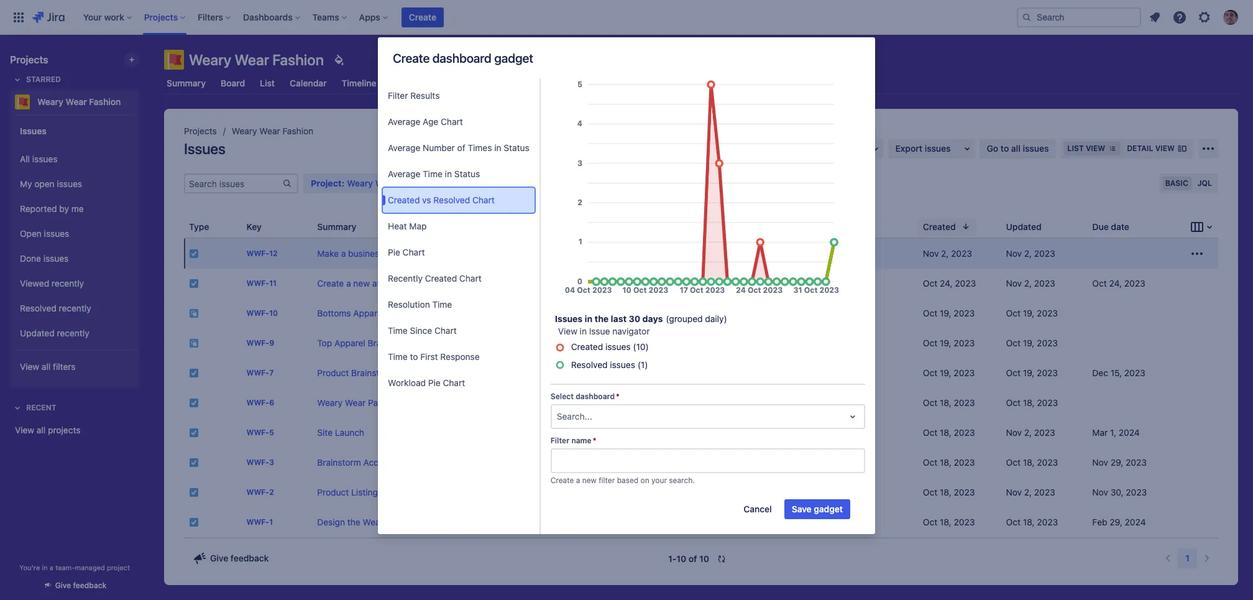 Task type: describe. For each thing, give the bounding box(es) containing it.
design the weary wear site
[[317, 517, 428, 527]]

chart for recently created chart
[[460, 273, 482, 284]]

wwf-7
[[247, 368, 274, 378]]

the right with
[[496, 278, 509, 289]]

brainstorm up since
[[387, 308, 431, 318]]

feedback for give feedback button to the left
[[73, 581, 107, 590]]

list link
[[258, 72, 277, 95]]

row containing bottoms apparel brainstorm
[[184, 299, 1219, 328]]

wwf- for create a new athleisure top to go along with the turtleneck pillow sweater
[[247, 279, 269, 288]]

viewed
[[20, 278, 49, 288]]

filter for filter results
[[388, 90, 408, 101]]

filter for filter name *
[[551, 436, 570, 445]]

chart for time since chart
[[435, 325, 457, 336]]

date
[[1112, 221, 1130, 232]]

my open issues
[[20, 178, 82, 189]]

chart for workload pie chart
[[443, 378, 465, 388]]

design the weary wear site link
[[317, 517, 428, 527]]

issues inside issues in the last 30 days (grouped daily) view in issue navigator
[[555, 314, 583, 324]]

row containing weary wear palette additions
[[184, 388, 1219, 418]]

group containing all issues
[[15, 143, 134, 350]]

brainstorm accessories link
[[317, 457, 412, 468]]

2024 for feb 29, 2024
[[1125, 517, 1147, 527]]

1 vertical spatial filter
[[599, 476, 615, 485]]

nov 2, 2023 for oct 24, 2023
[[1007, 278, 1056, 289]]

project
[[107, 563, 130, 572]]

with
[[477, 278, 494, 289]]

average time in status
[[388, 169, 480, 179]]

view in issue navigator link
[[558, 325, 866, 338]]

2 vertical spatial fashion
[[283, 126, 314, 136]]

created for created
[[923, 221, 956, 232]]

wwf- for make a business proposal to the wholesale distributor
[[247, 249, 269, 258]]

0 vertical spatial issues
[[20, 125, 47, 136]]

create a new athleisure top to go along with the turtleneck pillow sweater link
[[317, 278, 615, 289]]

wwf-5
[[247, 428, 274, 437]]

timeline
[[342, 78, 377, 88]]

brainstorm up weary wear palette additions
[[351, 368, 395, 378]]

the up recently created chart
[[434, 248, 447, 259]]

save for save gadget
[[792, 504, 812, 514]]

highest image
[[682, 308, 692, 318]]

all for projects
[[37, 425, 46, 435]]

reported
[[20, 203, 57, 214]]

sub task image
[[189, 308, 199, 318]]

issues right go
[[1023, 143, 1049, 154]]

30,
[[1111, 487, 1124, 498]]

to inside button
[[410, 351, 418, 362]]

0 horizontal spatial give feedback button
[[35, 575, 114, 596]]

cancel button
[[737, 499, 780, 519]]

status inside issues element
[[725, 221, 751, 232]]

7
[[269, 368, 274, 378]]

2, for mar
[[1025, 427, 1032, 438]]

2 oct 24, 2023 from the left
[[1093, 278, 1146, 289]]

wwf-7 link
[[247, 368, 274, 378]]

view all filters
[[20, 361, 76, 372]]

make a business proposal to the wholesale distributor
[[317, 248, 533, 259]]

wwf- for weary wear palette additions
[[247, 398, 269, 408]]

time inside average time in status button
[[423, 169, 443, 179]]

10 for 1-
[[677, 554, 687, 564]]

medium image
[[682, 398, 692, 408]]

reports
[[514, 78, 546, 88]]

time since chart button
[[383, 318, 535, 343]]

issues for created issues (10)
[[606, 342, 631, 352]]

issues for done issues
[[43, 253, 69, 263]]

a left team-
[[50, 563, 53, 572]]

in up issue
[[585, 314, 593, 324]]

collapse starred projects image
[[10, 72, 25, 87]]

to right go
[[1001, 143, 1010, 154]]

task image for site
[[189, 428, 199, 438]]

create dashboard gadget
[[393, 51, 534, 65]]

nov 2, 2023 for mar 1, 2024
[[1007, 427, 1056, 438]]

weary up site
[[317, 397, 343, 408]]

1 horizontal spatial pie
[[428, 378, 441, 388]]

brainstorm down site launch link
[[317, 457, 361, 468]]

0 vertical spatial weary wear fashion link
[[10, 90, 134, 114]]

timeline link
[[339, 72, 379, 95]]

0 horizontal spatial give
[[55, 581, 71, 590]]

team-
[[55, 563, 75, 572]]

issues for open issues
[[44, 228, 69, 239]]

export issues button
[[888, 139, 975, 159]]

0 vertical spatial give feedback
[[210, 553, 269, 563]]

created vs resolved chart button
[[383, 188, 535, 213]]

nov 2, 2023 for nov 30, 2023
[[1007, 487, 1056, 498]]

due
[[1093, 221, 1109, 232]]

row containing product brainstorm
[[184, 358, 1219, 388]]

project settings
[[633, 78, 698, 88]]

wwf-9
[[247, 339, 274, 348]]

save for save filter
[[703, 178, 723, 188]]

* for filter name *
[[593, 436, 597, 445]]

nov 30, 2023
[[1093, 487, 1148, 498]]

created for created issues (10)
[[571, 342, 603, 352]]

all
[[20, 153, 30, 164]]

2 24, from the left
[[1110, 278, 1123, 289]]

bottoms
[[317, 308, 351, 318]]

p
[[682, 221, 687, 232]]

29, for nov
[[1111, 457, 1124, 468]]

5
[[269, 428, 274, 437]]

2 horizontal spatial 10
[[700, 554, 710, 564]]

(10)
[[633, 342, 649, 352]]

reported by me
[[20, 203, 84, 214]]

additions
[[398, 397, 436, 408]]

pillow
[[556, 278, 580, 289]]

save gadget
[[792, 504, 843, 514]]

proposal
[[386, 248, 421, 259]]

mar 1, 2024
[[1093, 427, 1140, 438]]

summary button
[[312, 218, 376, 235]]

tab list containing summary
[[157, 72, 1246, 95]]

since
[[410, 325, 432, 336]]

create a new filter based on your search.
[[551, 476, 695, 485]]

group containing issues
[[15, 114, 134, 387]]

open
[[34, 178, 55, 189]]

create banner
[[0, 0, 1254, 35]]

detail
[[1128, 144, 1154, 153]]

results
[[411, 90, 440, 101]]

chart for average age chart
[[441, 116, 463, 127]]

created issues (10)
[[571, 342, 649, 352]]

view for list view
[[1086, 144, 1106, 153]]

search.
[[669, 476, 695, 485]]

projects
[[48, 425, 81, 435]]

dashboard for *
[[576, 392, 615, 401]]

pie chart
[[388, 247, 425, 257]]

1 horizontal spatial give
[[210, 553, 228, 563]]

wear left site
[[391, 517, 411, 527]]

status button
[[720, 218, 771, 235]]

create button
[[402, 7, 444, 27]]

average number of times in status button
[[383, 136, 535, 160]]

recently for viewed recently
[[52, 278, 84, 288]]

summary for summary link
[[167, 78, 206, 88]]

Search field
[[1017, 7, 1142, 27]]

a for create a new athleisure top to go along with the turtleneck pillow sweater
[[346, 278, 351, 289]]

all issues
[[20, 153, 57, 164]]

0 horizontal spatial give feedback
[[55, 581, 107, 590]]

make a business proposal to the wholesale distributor link
[[317, 248, 533, 259]]

all issues link
[[15, 147, 134, 172]]

recently for resolved recently
[[59, 303, 91, 313]]

wwf- for bottoms apparel brainstorm
[[247, 309, 269, 318]]

1 vertical spatial fashion
[[89, 96, 121, 107]]

sub task image
[[189, 338, 199, 348]]

top apparel brainstorm
[[317, 338, 412, 348]]

2, for oct
[[1025, 278, 1032, 289]]

1,
[[1111, 427, 1117, 438]]

task image for product
[[189, 488, 199, 498]]

feb 29, 2024
[[1093, 517, 1147, 527]]

recently
[[388, 273, 423, 284]]

wear left palette
[[345, 397, 366, 408]]

average age chart button
[[383, 109, 535, 134]]

recently created chart
[[388, 273, 482, 284]]

time inside time to first response button
[[388, 351, 408, 362]]

task image for weary
[[189, 398, 199, 408]]

task image for make
[[189, 249, 199, 259]]

2 vertical spatial weary wear fashion
[[232, 126, 314, 136]]

in inside average number of times in status button
[[495, 142, 502, 153]]

wwf-9 link
[[247, 339, 274, 348]]

turtleneck
[[512, 278, 554, 289]]

(grouped
[[666, 314, 703, 324]]

* for select dashboard *
[[616, 392, 620, 401]]

updated recently
[[20, 328, 89, 338]]

dashboard for gadget
[[433, 51, 492, 65]]

view for detail view
[[1156, 144, 1175, 153]]

wwf- for product listing design silos
[[247, 488, 269, 497]]

board link
[[218, 72, 248, 95]]

1 horizontal spatial weary wear fashion link
[[232, 124, 314, 139]]

1 inside row
[[269, 518, 273, 527]]

recent
[[26, 403, 56, 412]]

weary up board
[[189, 51, 232, 68]]

the inside issues in the last 30 days (grouped daily) view in issue navigator
[[595, 314, 609, 324]]

save filter
[[703, 178, 745, 188]]

done for done issues
[[20, 253, 41, 263]]

1 horizontal spatial issues
[[184, 140, 226, 157]]

in left issue
[[580, 326, 587, 337]]

average for average number of times in status
[[388, 142, 421, 153]]

last
[[611, 314, 627, 324]]

product for product listing design silos
[[317, 487, 349, 498]]

6
[[269, 398, 274, 408]]

feb
[[1093, 517, 1108, 527]]

average for average time in status
[[388, 169, 421, 179]]

weary down starred in the left of the page
[[37, 96, 63, 107]]

done issues link
[[15, 246, 134, 271]]

resolution button
[[823, 218, 891, 235]]

weary right projects link
[[232, 126, 257, 136]]

create for create dashboard gadget
[[393, 51, 430, 65]]

business
[[348, 248, 384, 259]]

average age chart
[[388, 116, 463, 127]]

1 vertical spatial design
[[317, 517, 345, 527]]

medium image
[[682, 279, 692, 289]]

go to all issues
[[987, 143, 1049, 154]]

time to first response
[[388, 351, 480, 362]]

2024 for mar 1, 2024
[[1119, 427, 1140, 438]]

open export issues dropdown image
[[960, 141, 975, 156]]

resolved for resolved recently
[[20, 303, 56, 313]]

wear down list link
[[260, 126, 280, 136]]



Task type: vqa. For each thing, say whether or not it's contained in the screenshot.
yet at the top right
no



Task type: locate. For each thing, give the bounding box(es) containing it.
0 vertical spatial of
[[458, 142, 466, 153]]

3
[[269, 458, 274, 467]]

jira image
[[32, 10, 65, 25], [32, 10, 65, 25]]

weary wear fashion down list link
[[232, 126, 314, 136]]

search image
[[1022, 12, 1032, 22]]

row containing product listing design silos
[[184, 478, 1219, 507]]

view left detail at the right
[[1086, 144, 1106, 153]]

done
[[20, 253, 41, 263], [828, 278, 849, 289]]

resolved for resolved issues (1)
[[571, 359, 608, 370]]

lowest image
[[682, 428, 692, 438]]

filter down forms
[[388, 90, 408, 101]]

dashboard
[[433, 51, 492, 65], [576, 392, 615, 401]]

all inside view all filters link
[[42, 361, 51, 372]]

list for list
[[260, 78, 275, 88]]

3 wwf- from the top
[[247, 309, 269, 318]]

design left silos
[[380, 487, 408, 498]]

resolved recently link
[[15, 296, 134, 321]]

new
[[353, 278, 370, 289], [583, 476, 597, 485]]

average down average age chart on the left top
[[388, 142, 421, 153]]

3 row from the top
[[184, 299, 1219, 328]]

0 vertical spatial 1
[[269, 518, 273, 527]]

in up created vs resolved chart
[[445, 169, 452, 179]]

filter
[[725, 178, 745, 188], [599, 476, 615, 485]]

task image for product
[[189, 368, 199, 378]]

0 horizontal spatial resolution
[[388, 299, 430, 310]]

apparel for bottoms
[[353, 308, 384, 318]]

1 vertical spatial status
[[454, 169, 480, 179]]

row containing make a business proposal to the wholesale distributor
[[184, 239, 1219, 269]]

primary element
[[7, 0, 1017, 35]]

detail view
[[1128, 144, 1175, 153]]

0 vertical spatial give
[[210, 553, 228, 563]]

0 horizontal spatial gadget
[[495, 51, 534, 65]]

2 row from the top
[[184, 269, 1219, 299]]

row
[[184, 239, 1219, 269], [184, 269, 1219, 299], [184, 299, 1219, 328], [184, 328, 1219, 358], [184, 358, 1219, 388], [184, 388, 1219, 418], [184, 418, 1219, 448], [184, 448, 1219, 478], [184, 478, 1219, 507], [184, 507, 1219, 537]]

0 vertical spatial projects
[[10, 54, 48, 65]]

10 inside row
[[269, 309, 278, 318]]

dashboard up pages
[[433, 51, 492, 65]]

issues right all
[[32, 153, 57, 164]]

in inside average time in status button
[[445, 169, 452, 179]]

1 view from the left
[[1086, 144, 1106, 153]]

filter left the name
[[551, 436, 570, 445]]

name
[[572, 436, 592, 445]]

created vs resolved chart
[[388, 195, 495, 205]]

issues for resolved issues (1)
[[610, 359, 636, 370]]

top apparel brainstorm link
[[317, 338, 412, 348]]

issues for all issues
[[32, 153, 57, 164]]

5 wwf- from the top
[[247, 368, 269, 378]]

1 average from the top
[[388, 116, 421, 127]]

to right proposal
[[423, 248, 431, 259]]

updated for updated recently
[[20, 328, 55, 338]]

nov
[[923, 248, 939, 259], [1007, 248, 1023, 259], [1007, 278, 1023, 289], [1007, 427, 1023, 438], [1093, 457, 1109, 468], [1007, 487, 1023, 498], [1093, 487, 1109, 498]]

list right go to all issues
[[1068, 144, 1084, 153]]

1 wwf- from the top
[[247, 249, 269, 258]]

2 wwf- from the top
[[247, 279, 269, 288]]

wwf- up wwf-9
[[247, 309, 269, 318]]

1 vertical spatial done
[[828, 278, 849, 289]]

weary wear fashion link down list link
[[232, 124, 314, 139]]

apparel right top
[[335, 338, 366, 348]]

wwf-3
[[247, 458, 274, 467]]

1 product from the top
[[317, 368, 349, 378]]

0 horizontal spatial summary
[[167, 78, 206, 88]]

pie chart button
[[383, 240, 535, 265]]

filter name *
[[551, 436, 597, 445]]

1 horizontal spatial status
[[504, 142, 530, 153]]

apparel up top apparel brainstorm link
[[353, 308, 384, 318]]

issues inside button
[[925, 143, 951, 154]]

5 row from the top
[[184, 358, 1219, 388]]

recently for updated recently
[[57, 328, 89, 338]]

wwf- up wwf-6
[[247, 368, 269, 378]]

0 horizontal spatial filter
[[599, 476, 615, 485]]

heat map button
[[383, 214, 535, 239]]

open
[[20, 228, 42, 239]]

wwf- for top apparel brainstorm
[[247, 339, 269, 348]]

1 vertical spatial task image
[[189, 458, 199, 468]]

2 task image from the top
[[189, 279, 199, 289]]

1 row from the top
[[184, 239, 1219, 269]]

1 horizontal spatial summary
[[317, 221, 357, 232]]

new down business
[[353, 278, 370, 289]]

done for done
[[828, 278, 849, 289]]

summary left board
[[167, 78, 206, 88]]

1 vertical spatial give feedback
[[55, 581, 107, 590]]

weary wear fashion down starred in the left of the page
[[37, 96, 121, 107]]

0 vertical spatial pie
[[388, 247, 400, 257]]

1 vertical spatial give
[[55, 581, 71, 590]]

1 vertical spatial updated
[[20, 328, 55, 338]]

heat
[[388, 221, 407, 231]]

save inside button
[[703, 178, 723, 188]]

0 vertical spatial recently
[[52, 278, 84, 288]]

fashion
[[273, 51, 324, 68], [89, 96, 121, 107], [283, 126, 314, 136]]

1 vertical spatial filter
[[551, 436, 570, 445]]

oct 24, 2023 down created button
[[923, 278, 977, 289]]

4 row from the top
[[184, 328, 1219, 358]]

wwf- down wwf-7
[[247, 398, 269, 408]]

oct 18, 2023
[[923, 397, 975, 408], [1007, 397, 1059, 408], [923, 427, 975, 438], [923, 457, 975, 468], [1007, 457, 1059, 468], [923, 487, 975, 498], [923, 517, 975, 527], [1007, 517, 1059, 527]]

1 group from the top
[[15, 114, 134, 387]]

0 horizontal spatial *
[[593, 436, 597, 445]]

wwf-11 link
[[247, 279, 277, 288]]

give feedback down you're in a team-managed project
[[55, 581, 107, 590]]

go
[[987, 143, 999, 154]]

all down recent
[[37, 425, 46, 435]]

calendar link
[[287, 72, 329, 95]]

product down top
[[317, 368, 349, 378]]

8 wwf- from the top
[[247, 458, 269, 467]]

response
[[441, 351, 480, 362]]

2 average from the top
[[388, 142, 421, 153]]

29, up 30, in the right of the page
[[1111, 457, 1124, 468]]

1 vertical spatial gadget
[[814, 504, 843, 514]]

0 vertical spatial apparel
[[353, 308, 384, 318]]

2
[[269, 488, 274, 497]]

feedback down managed
[[73, 581, 107, 590]]

6 row from the top
[[184, 388, 1219, 418]]

a down the name
[[576, 476, 580, 485]]

average left age
[[388, 116, 421, 127]]

time up workload
[[388, 351, 408, 362]]

2 vertical spatial issues
[[555, 314, 583, 324]]

projects down summary link
[[184, 126, 217, 136]]

0 horizontal spatial done
[[20, 253, 41, 263]]

0 vertical spatial fashion
[[273, 51, 324, 68]]

vs
[[422, 195, 431, 205]]

all for filters
[[42, 361, 51, 372]]

3 average from the top
[[388, 169, 421, 179]]

wwf- for site launch
[[247, 428, 269, 437]]

brainstorm accessories
[[317, 457, 412, 468]]

starred
[[26, 75, 61, 84]]

1 vertical spatial projects
[[184, 126, 217, 136]]

issues up resolved issues (1)
[[606, 342, 631, 352]]

create down make
[[317, 278, 344, 289]]

0 vertical spatial summary
[[167, 78, 206, 88]]

create up create dashboard gadget
[[409, 12, 437, 22]]

wwf- for product brainstorm
[[247, 368, 269, 378]]

1 horizontal spatial gadget
[[814, 504, 843, 514]]

29,
[[1111, 457, 1124, 468], [1110, 517, 1123, 527]]

wwf- down 'key' button
[[247, 249, 269, 258]]

9
[[269, 339, 274, 348]]

resolved down created issues (10)
[[571, 359, 608, 370]]

viewed recently
[[20, 278, 84, 288]]

1 vertical spatial pie
[[428, 378, 441, 388]]

9 row from the top
[[184, 478, 1219, 507]]

forms
[[392, 78, 417, 88]]

resolution for resolution time
[[388, 299, 430, 310]]

updated recently link
[[15, 321, 134, 346]]

1 vertical spatial average
[[388, 142, 421, 153]]

list view
[[1068, 144, 1106, 153]]

task image for create
[[189, 279, 199, 289]]

time up vs
[[423, 169, 443, 179]]

0 vertical spatial gadget
[[495, 51, 534, 65]]

status right "times"
[[504, 142, 530, 153]]

pie down heat
[[388, 247, 400, 257]]

select
[[551, 392, 574, 401]]

save right the cancel
[[792, 504, 812, 514]]

1 vertical spatial resolution
[[388, 299, 430, 310]]

listing
[[351, 487, 378, 498]]

updated inside group
[[20, 328, 55, 338]]

Search issues text field
[[185, 175, 282, 192]]

time to first response button
[[383, 345, 535, 369]]

gadget inside button
[[814, 504, 843, 514]]

view inside issues in the last 30 days (grouped daily) view in issue navigator
[[558, 326, 578, 337]]

nov 2, 2023
[[923, 248, 973, 259], [1007, 248, 1056, 259], [1007, 278, 1056, 289], [1007, 427, 1056, 438], [1007, 487, 1056, 498]]

2024 down nov 30, 2023
[[1125, 517, 1147, 527]]

10 for wwf-
[[269, 309, 278, 318]]

new for filter
[[583, 476, 597, 485]]

0 horizontal spatial list
[[260, 78, 275, 88]]

row containing brainstorm accessories
[[184, 448, 1219, 478]]

1 vertical spatial feedback
[[73, 581, 107, 590]]

list inside "tab list"
[[260, 78, 275, 88]]

1 horizontal spatial resolution
[[828, 221, 871, 232]]

3 task image from the top
[[189, 488, 199, 498]]

all left filters at the left of page
[[42, 361, 51, 372]]

wwf- down wwf-2 at the bottom left of the page
[[247, 518, 269, 527]]

2 task image from the top
[[189, 458, 199, 468]]

7 row from the top
[[184, 418, 1219, 448]]

resolution for resolution
[[828, 221, 871, 232]]

in right "times"
[[495, 142, 502, 153]]

issues element
[[184, 216, 1219, 537]]

7 wwf- from the top
[[247, 428, 269, 437]]

list right board
[[260, 78, 275, 88]]

refresh image
[[717, 554, 727, 564]]

feedback for the topmost give feedback button
[[231, 553, 269, 563]]

wwf-6 link
[[247, 398, 274, 408]]

done down "resolution" button
[[828, 278, 849, 289]]

create inside 'button'
[[409, 12, 437, 22]]

0 horizontal spatial status
[[454, 169, 480, 179]]

1 vertical spatial product
[[317, 487, 349, 498]]

project settings link
[[631, 72, 701, 95]]

row containing top apparel brainstorm
[[184, 328, 1219, 358]]

4 task image from the top
[[189, 428, 199, 438]]

oct
[[923, 278, 938, 289], [1093, 278, 1108, 289], [923, 308, 938, 318], [1007, 308, 1021, 318], [923, 338, 938, 348], [1007, 338, 1021, 348], [923, 368, 938, 378], [1007, 368, 1021, 378], [923, 397, 938, 408], [1007, 397, 1021, 408], [923, 427, 938, 438], [923, 457, 938, 468], [1007, 457, 1021, 468], [923, 487, 938, 498], [923, 517, 938, 527], [1007, 517, 1021, 527]]

None text field
[[557, 410, 559, 423]]

0 horizontal spatial oct 24, 2023
[[923, 278, 977, 289]]

create for create a new athleisure top to go along with the turtleneck pillow sweater
[[317, 278, 344, 289]]

4 wwf- from the top
[[247, 339, 269, 348]]

time left since
[[388, 325, 408, 336]]

time inside time since chart "button"
[[388, 325, 408, 336]]

of for number
[[458, 142, 466, 153]]

brainstorm down since
[[368, 338, 412, 348]]

1 horizontal spatial projects
[[184, 126, 217, 136]]

status down average number of times in status button
[[454, 169, 480, 179]]

projects
[[10, 54, 48, 65], [184, 126, 217, 136]]

status down save filter button
[[725, 221, 751, 232]]

1 vertical spatial 2024
[[1125, 517, 1147, 527]]

2 group from the top
[[15, 143, 134, 350]]

summary inside summary button
[[317, 221, 357, 232]]

view all projects link
[[10, 419, 139, 442]]

view all projects
[[15, 425, 81, 435]]

issues for export issues
[[925, 143, 951, 154]]

2,
[[942, 248, 949, 259], [1025, 248, 1032, 259], [1025, 278, 1032, 289], [1025, 427, 1032, 438], [1025, 487, 1032, 498]]

0 horizontal spatial filter
[[388, 90, 408, 101]]

24, down due date button
[[1110, 278, 1123, 289]]

create for create a new filter based on your search.
[[551, 476, 574, 485]]

wear
[[235, 51, 269, 68], [66, 96, 87, 107], [260, 126, 280, 136], [345, 397, 366, 408], [391, 517, 411, 527]]

3 task image from the top
[[189, 368, 199, 378]]

issues up all issues
[[20, 125, 47, 136]]

1 vertical spatial view
[[20, 361, 39, 372]]

row containing site launch
[[184, 418, 1219, 448]]

0 vertical spatial 2024
[[1119, 427, 1140, 438]]

issues left (1) at bottom right
[[610, 359, 636, 370]]

give feedback button down you're in a team-managed project
[[35, 575, 114, 596]]

2 horizontal spatial status
[[725, 221, 751, 232]]

wwf-1 link
[[247, 518, 273, 527]]

5 task image from the top
[[189, 517, 199, 527]]

wear up list link
[[235, 51, 269, 68]]

wwf- for design the weary wear site
[[247, 518, 269, 527]]

resolution
[[828, 221, 871, 232], [388, 299, 430, 310]]

1 task image from the top
[[189, 249, 199, 259]]

task image for design
[[189, 517, 199, 527]]

resolved inside button
[[434, 195, 470, 205]]

2 vertical spatial recently
[[57, 328, 89, 338]]

0 vertical spatial updated
[[1007, 221, 1042, 232]]

* right the name
[[593, 436, 597, 445]]

2024 right "1,"
[[1119, 427, 1140, 438]]

recently down resolved recently link at the left of page
[[57, 328, 89, 338]]

2, for nov
[[1025, 487, 1032, 498]]

2 horizontal spatial issues
[[555, 314, 583, 324]]

product listing design silos
[[317, 487, 430, 498]]

updated down resolved recently
[[20, 328, 55, 338]]

create inside issues element
[[317, 278, 344, 289]]

updated for updated
[[1007, 221, 1042, 232]]

done inside "link"
[[20, 253, 41, 263]]

distributor
[[491, 248, 533, 259]]

save inside button
[[792, 504, 812, 514]]

1 vertical spatial give feedback button
[[35, 575, 114, 596]]

1 vertical spatial apparel
[[335, 338, 366, 348]]

* down resolved issues (1)
[[616, 392, 620, 401]]

wear up all issues link
[[66, 96, 87, 107]]

product left listing at the left of page
[[317, 487, 349, 498]]

0 vertical spatial dashboard
[[433, 51, 492, 65]]

0 vertical spatial new
[[353, 278, 370, 289]]

created for created vs resolved chart
[[388, 195, 420, 205]]

done down open
[[20, 253, 41, 263]]

updated inside button
[[1007, 221, 1042, 232]]

select dashboard *
[[551, 392, 620, 401]]

of for 10
[[689, 554, 698, 564]]

view left filters at the left of page
[[20, 361, 39, 372]]

1 vertical spatial resolved
[[20, 303, 56, 313]]

0 vertical spatial feedback
[[231, 553, 269, 563]]

wwf- for brainstorm accessories
[[247, 458, 269, 467]]

silos
[[411, 487, 430, 498]]

1 button
[[1179, 549, 1198, 568]]

10 row from the top
[[184, 507, 1219, 537]]

1 vertical spatial list
[[1068, 144, 1084, 153]]

1 horizontal spatial save
[[792, 504, 812, 514]]

resolved recently
[[20, 303, 91, 313]]

15,
[[1111, 368, 1123, 378]]

navigator
[[613, 326, 650, 337]]

view for view all projects
[[15, 425, 34, 435]]

task image for brainstorm
[[189, 458, 199, 468]]

1 horizontal spatial 1
[[1186, 553, 1190, 563]]

jql
[[1198, 178, 1213, 188]]

1 inside button
[[1186, 553, 1190, 563]]

issues down all issues link
[[57, 178, 82, 189]]

average for average age chart
[[388, 116, 421, 127]]

tab list
[[157, 72, 1246, 95]]

2 vertical spatial all
[[37, 425, 46, 435]]

resolution time
[[388, 299, 452, 310]]

0 horizontal spatial 1
[[269, 518, 273, 527]]

give feedback down "wwf-1" link
[[210, 553, 269, 563]]

all
[[1012, 143, 1021, 154], [42, 361, 51, 372], [37, 425, 46, 435]]

product brainstorm link
[[317, 368, 395, 378]]

2 product from the top
[[317, 487, 349, 498]]

open image
[[846, 409, 861, 424]]

1 horizontal spatial new
[[583, 476, 597, 485]]

board
[[221, 78, 245, 88]]

view left issue
[[558, 326, 578, 337]]

average up created vs resolved chart
[[388, 169, 421, 179]]

wwf- up wwf-2 link
[[247, 458, 269, 467]]

cancel
[[744, 504, 772, 514]]

weary wear fashion up list link
[[189, 51, 324, 68]]

1 vertical spatial save
[[792, 504, 812, 514]]

resolved right vs
[[434, 195, 470, 205]]

0 vertical spatial *
[[616, 392, 620, 401]]

to
[[1001, 143, 1010, 154], [423, 248, 431, 259], [430, 278, 438, 289], [410, 351, 418, 362]]

all inside view all projects link
[[37, 425, 46, 435]]

create for create
[[409, 12, 437, 22]]

filters
[[53, 361, 76, 372]]

1 horizontal spatial give feedback button
[[185, 549, 276, 568]]

8 row from the top
[[184, 448, 1219, 478]]

all right go
[[1012, 143, 1021, 154]]

0 vertical spatial design
[[380, 487, 408, 498]]

a right make
[[341, 248, 346, 259]]

in right you're
[[42, 563, 48, 572]]

export issues
[[896, 143, 951, 154]]

1 vertical spatial all
[[42, 361, 51, 372]]

1 horizontal spatial *
[[616, 392, 620, 401]]

site
[[414, 517, 428, 527]]

1 horizontal spatial 24,
[[1110, 278, 1123, 289]]

bottoms apparel brainstorm
[[317, 308, 431, 318]]

group
[[15, 114, 134, 387], [15, 143, 134, 350]]

0 vertical spatial task image
[[189, 398, 199, 408]]

issues down 'reported by me'
[[44, 228, 69, 239]]

task image
[[189, 398, 199, 408], [189, 458, 199, 468], [189, 488, 199, 498]]

1 vertical spatial of
[[689, 554, 698, 564]]

dec 15, 2023
[[1093, 368, 1146, 378]]

1 horizontal spatial filter
[[551, 436, 570, 445]]

summary inside summary link
[[167, 78, 206, 88]]

0 horizontal spatial pie
[[388, 247, 400, 257]]

1 task image from the top
[[189, 398, 199, 408]]

a for make a business proposal to the wholesale distributor
[[341, 248, 346, 259]]

0 horizontal spatial save
[[703, 178, 723, 188]]

brainstorm
[[387, 308, 431, 318], [368, 338, 412, 348], [351, 368, 395, 378], [317, 457, 361, 468]]

2 horizontal spatial resolved
[[571, 359, 608, 370]]

1 oct 24, 2023 from the left
[[923, 278, 977, 289]]

0 vertical spatial list
[[260, 78, 275, 88]]

1 24, from the left
[[940, 278, 953, 289]]

the up issue
[[595, 314, 609, 324]]

1 vertical spatial summary
[[317, 221, 357, 232]]

0 horizontal spatial resolved
[[20, 303, 56, 313]]

the down listing at the left of page
[[348, 517, 361, 527]]

wwf- up wwf-1
[[247, 488, 269, 497]]

row containing design the weary wear site
[[184, 507, 1219, 537]]

weary down product listing design silos link on the left of the page
[[363, 517, 388, 527]]

task image
[[189, 249, 199, 259], [189, 279, 199, 289], [189, 368, 199, 378], [189, 428, 199, 438], [189, 517, 199, 527]]

issues up 'viewed recently'
[[43, 253, 69, 263]]

apparel for top
[[335, 338, 366, 348]]

resolution inside issues element
[[828, 221, 871, 232]]

view for view all filters
[[20, 361, 39, 372]]

product for product brainstorm
[[317, 368, 349, 378]]

list for list view
[[1068, 144, 1084, 153]]

0 horizontal spatial feedback
[[73, 581, 107, 590]]

1 horizontal spatial resolved
[[434, 195, 470, 205]]

1-
[[669, 554, 677, 564]]

your
[[652, 476, 667, 485]]

view right detail at the right
[[1156, 144, 1175, 153]]

0 horizontal spatial of
[[458, 142, 466, 153]]

design down product listing design silos
[[317, 517, 345, 527]]

all inside go to all issues link
[[1012, 143, 1021, 154]]

1 vertical spatial issues
[[184, 140, 226, 157]]

10 wwf- from the top
[[247, 518, 269, 527]]

key button
[[242, 218, 282, 235]]

view
[[1086, 144, 1106, 153], [1156, 144, 1175, 153]]

collapse recent projects image
[[10, 401, 25, 415]]

gadget
[[495, 51, 534, 65], [814, 504, 843, 514]]

type button
[[184, 218, 229, 235]]

give feedback button down "wwf-1" link
[[185, 549, 276, 568]]

None field
[[552, 450, 864, 472]]

of right 1-
[[689, 554, 698, 564]]

0 horizontal spatial new
[[353, 278, 370, 289]]

6 wwf- from the top
[[247, 398, 269, 408]]

open issues
[[20, 228, 69, 239]]

2 vertical spatial view
[[15, 425, 34, 435]]

2 vertical spatial average
[[388, 169, 421, 179]]

managed
[[75, 563, 105, 572]]

24, down created button
[[940, 278, 953, 289]]

0 horizontal spatial updated
[[20, 328, 55, 338]]

row containing create a new athleisure top to go along with the turtleneck pillow sweater
[[184, 269, 1219, 299]]

reports link
[[511, 72, 548, 95]]

0 horizontal spatial 24,
[[940, 278, 953, 289]]

2 view from the left
[[1156, 144, 1175, 153]]

1 horizontal spatial dashboard
[[576, 392, 615, 401]]

0 vertical spatial filter
[[388, 90, 408, 101]]

0 vertical spatial give feedback button
[[185, 549, 276, 568]]

time inside resolution time button
[[433, 299, 452, 310]]

wwf- up wwf-3 link
[[247, 428, 269, 437]]

new for athleisure
[[353, 278, 370, 289]]

created inside issues element
[[923, 221, 956, 232]]

0 horizontal spatial dashboard
[[433, 51, 492, 65]]

done inside row
[[828, 278, 849, 289]]

recently created chart button
[[383, 266, 535, 291]]

filter inside save filter button
[[725, 178, 745, 188]]

average number of times in status
[[388, 142, 530, 153]]

summary for summary button
[[317, 221, 357, 232]]

filter inside the filter results button
[[388, 90, 408, 101]]

chart inside "button"
[[435, 325, 457, 336]]

filter results button
[[383, 83, 535, 108]]

to left go
[[430, 278, 438, 289]]

new inside issues element
[[353, 278, 370, 289]]

of inside button
[[458, 142, 466, 153]]

bottoms apparel brainstorm link
[[317, 308, 431, 318]]

29, for feb
[[1110, 517, 1123, 527]]

1 vertical spatial dashboard
[[576, 392, 615, 401]]

9 wwf- from the top
[[247, 488, 269, 497]]

1 vertical spatial weary wear fashion
[[37, 96, 121, 107]]

sorted in descending order image
[[961, 222, 971, 231]]

due date button
[[1088, 218, 1150, 235]]

0 vertical spatial weary wear fashion
[[189, 51, 324, 68]]

type
[[189, 221, 209, 232]]

a for create a new filter based on your search.
[[576, 476, 580, 485]]



